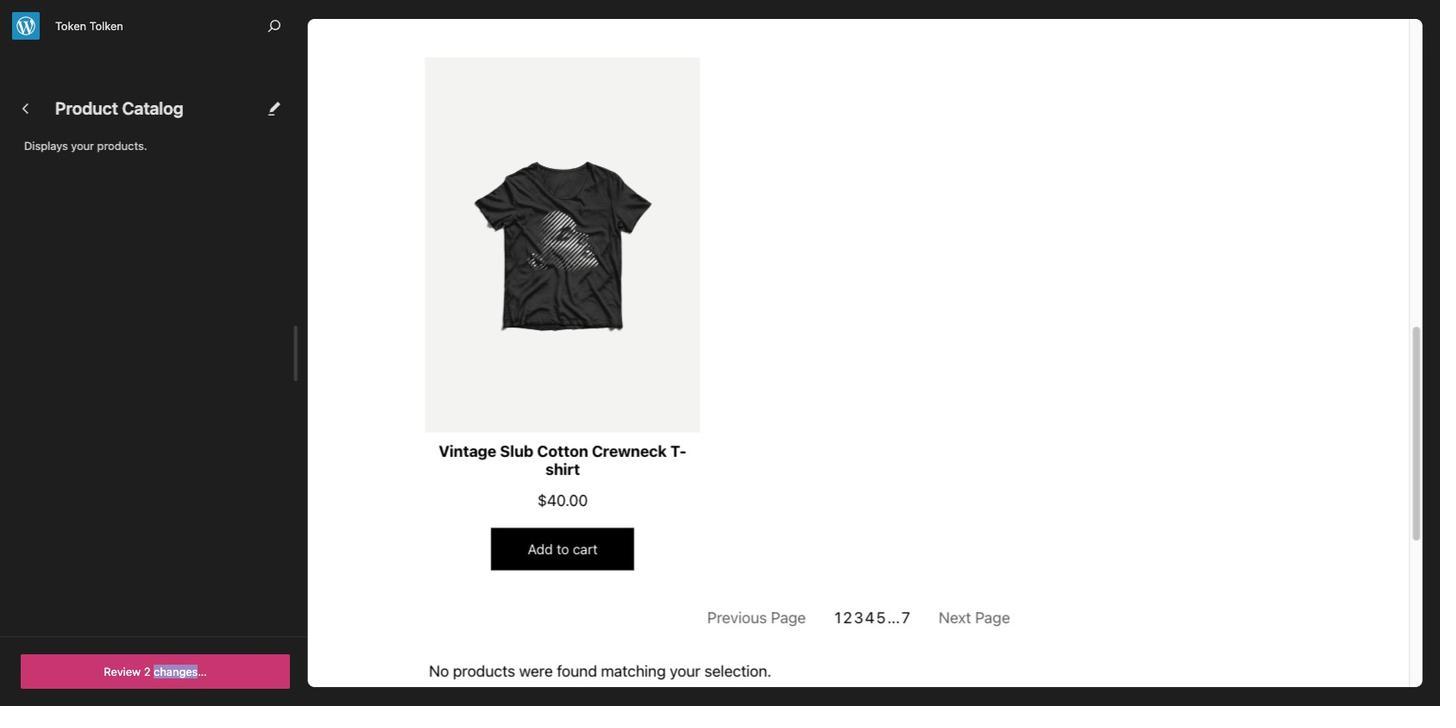 Task type: locate. For each thing, give the bounding box(es) containing it.
site icon image
[[12, 12, 40, 39]]

products.
[[97, 139, 147, 153]]

your
[[71, 139, 94, 153]]

token
[[55, 19, 86, 33]]

displays
[[24, 139, 68, 153]]

review 2 changes…
[[104, 665, 207, 679]]

tolken
[[89, 19, 123, 33]]

back image
[[16, 98, 36, 119]]



Task type: describe. For each thing, give the bounding box(es) containing it.
2
[[144, 665, 151, 679]]

review
[[104, 665, 141, 679]]

displays your products.
[[24, 139, 147, 153]]

edit image
[[264, 98, 285, 119]]

review 2 changes… button
[[21, 655, 290, 689]]

product
[[55, 98, 118, 118]]

changes…
[[154, 665, 207, 679]]

catalog
[[122, 98, 183, 118]]

product catalog
[[55, 98, 183, 118]]

open command palette image
[[264, 16, 285, 36]]

token tolken
[[55, 19, 123, 33]]



Task type: vqa. For each thing, say whether or not it's contained in the screenshot.
"token tolken"
yes



